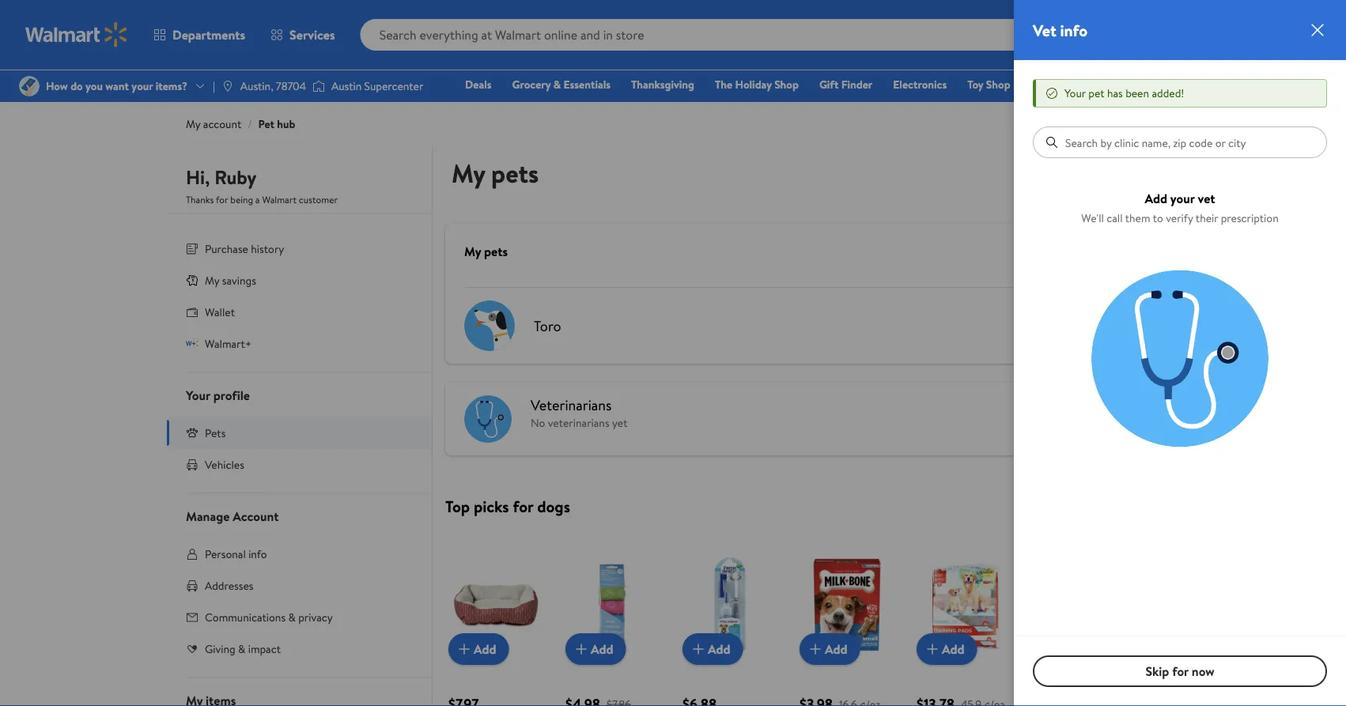 Task type: describe. For each thing, give the bounding box(es) containing it.
& for communications
[[288, 610, 296, 625]]

pets
[[205, 425, 226, 441]]

dogs
[[537, 496, 571, 518]]

my account link
[[186, 116, 242, 132]]

personal info
[[205, 546, 267, 562]]

savings
[[222, 273, 256, 288]]

giving
[[205, 641, 236, 657]]

naturel promise fresh dental tooth brushing kit for dogs, 2 oz gel and toothbrush image
[[683, 558, 778, 653]]

skip for now
[[1146, 663, 1215, 680]]

purchase history
[[205, 241, 284, 256]]

communications
[[205, 610, 286, 625]]

1 vertical spatial walmart+ link
[[167, 328, 432, 360]]

vet info
[[1034, 19, 1088, 41]]

walmart
[[262, 193, 297, 207]]

has
[[1108, 85, 1124, 101]]

giving & impact link
[[167, 634, 432, 665]]

your pet has been added!
[[1065, 85, 1185, 101]]

fashion
[[1081, 77, 1118, 92]]

add button for milk-bone original dog biscuits, small crunchy dog treats, 24 oz. image
[[800, 634, 861, 666]]

hi, ruby link
[[186, 164, 257, 197]]

skip
[[1146, 663, 1170, 680]]

add to cart image for naturel promise fresh dental tooth brushing kit for dogs, 2 oz gel and toothbrush image
[[689, 640, 708, 659]]

top
[[446, 496, 470, 518]]

6
[[1311, 18, 1316, 31]]

grocery & essentials link
[[505, 76, 618, 93]]

add to cart image for vibrant life training pads, xl, 26 in x 30 in, 30 count image
[[924, 640, 943, 659]]

add button for vibrant life training pads, xl, 26 in x 30 in, 30 count image
[[917, 634, 978, 666]]

finder
[[842, 77, 873, 92]]

vehicles link
[[167, 449, 432, 481]]

pet
[[1089, 85, 1105, 101]]

1 product group from the left
[[449, 526, 544, 707]]

verify
[[1167, 211, 1194, 226]]

impact
[[248, 641, 281, 657]]

milk-bone original dog biscuits, small crunchy dog treats, 24 oz. image
[[800, 558, 895, 653]]

to
[[1154, 211, 1164, 226]]

add your vet we'll call them to verify their prescription
[[1082, 190, 1279, 226]]

add button for vibrant life small cuddler durry dog bed, rust image
[[449, 634, 509, 666]]

personal info link
[[167, 539, 432, 570]]

3 product group from the left
[[683, 526, 778, 707]]

fashion link
[[1074, 76, 1125, 93]]

veterinarians no veterinarians yet
[[531, 396, 628, 431]]

2 shop from the left
[[987, 77, 1011, 92]]

wallet
[[205, 304, 235, 320]]

thanks
[[186, 193, 214, 207]]

registry
[[1139, 77, 1179, 92]]

communications & privacy link
[[167, 602, 432, 634]]

wallet link
[[167, 296, 432, 328]]

registry link
[[1132, 76, 1186, 93]]

1 shop from the left
[[775, 77, 799, 92]]

my pets for add
[[452, 156, 539, 191]]

my inside "link"
[[205, 273, 220, 288]]

hi, ruby thanks for being a walmart customer
[[186, 164, 338, 207]]

grocery
[[512, 77, 551, 92]]

account
[[233, 508, 279, 525]]

deals
[[465, 77, 492, 92]]

thanksgiving
[[632, 77, 695, 92]]

prescription
[[1222, 211, 1279, 226]]

no
[[531, 415, 546, 431]]

vehicles
[[205, 457, 244, 472]]

6 product group from the left
[[1034, 526, 1129, 707]]

veterinarians
[[531, 396, 612, 415]]

my pets for edit
[[465, 243, 508, 260]]

vibrant life training pads, xl, 26 in x 30 in, 30 count image
[[917, 558, 1012, 653]]

addresses link
[[167, 570, 432, 602]]

essentials
[[564, 77, 611, 92]]

& for giving
[[238, 641, 246, 657]]

ruby
[[215, 164, 257, 191]]

Search search field
[[361, 19, 1079, 51]]

gift finder link
[[813, 76, 880, 93]]

we'll
[[1082, 211, 1105, 226]]

your for your pet has been added!
[[1065, 85, 1087, 101]]

veterinarians
[[548, 415, 610, 431]]

the
[[715, 77, 733, 92]]

add for naturel promise fresh dental tooth brushing kit for dogs, 2 oz gel and toothbrush image
[[708, 641, 731, 658]]

$19.14
[[1298, 40, 1317, 50]]

for inside button
[[1173, 663, 1189, 680]]

profile
[[213, 387, 250, 404]]

electronics link
[[887, 76, 955, 93]]

for inside hi, ruby thanks for being a walmart customer
[[216, 193, 228, 207]]

toy shop link
[[961, 76, 1018, 93]]

gift finder
[[820, 77, 873, 92]]

toy shop
[[968, 77, 1011, 92]]

add to cart image for milk-bone original dog biscuits, small crunchy dog treats, 24 oz. image
[[806, 640, 825, 659]]

one debit link
[[1192, 76, 1260, 93]]

thanksgiving link
[[624, 76, 702, 93]]

vibrant life small cuddler durry dog bed, rust image
[[449, 558, 544, 653]]

them
[[1126, 211, 1151, 226]]

4 product group from the left
[[800, 526, 895, 707]]

add for vibrant life eye wipes for cats & dogs, 30 count image
[[1060, 641, 1082, 658]]

icon image for my savings
[[186, 274, 199, 287]]

5 product group from the left
[[917, 526, 1012, 707]]

add for vibrant life small cuddler durry dog bed, rust image
[[474, 641, 497, 658]]

pets for add
[[492, 156, 539, 191]]

add for milk-bone original dog biscuits, small crunchy dog treats, 24 oz. image
[[825, 641, 848, 658]]

vet photo image
[[465, 396, 512, 443]]



Task type: locate. For each thing, give the bounding box(es) containing it.
addresses
[[205, 578, 254, 594]]

0 horizontal spatial walmart+ link
[[167, 328, 432, 360]]

0 vertical spatial for
[[216, 193, 228, 207]]

walmart image
[[25, 22, 128, 47]]

1 vertical spatial info
[[249, 546, 267, 562]]

1 add to cart image from the left
[[455, 640, 474, 659]]

for left being
[[216, 193, 228, 207]]

icon image inside the my savings "link"
[[186, 274, 199, 287]]

debit
[[1226, 77, 1253, 92]]

pets for edit
[[484, 243, 508, 260]]

been
[[1126, 85, 1150, 101]]

holiday
[[736, 77, 772, 92]]

your left the profile
[[186, 387, 210, 404]]

add button
[[1129, 412, 1148, 427], [449, 634, 509, 666], [566, 634, 626, 666], [683, 634, 744, 666], [800, 634, 861, 666], [917, 634, 978, 666], [1034, 634, 1095, 666]]

their
[[1196, 211, 1219, 226]]

my savings link
[[167, 265, 432, 296]]

icon image inside walmart+ link
[[186, 337, 199, 350]]

walmart+ link
[[1267, 76, 1328, 93], [167, 328, 432, 360]]

giving & impact
[[205, 641, 281, 657]]

product group
[[449, 526, 544, 707], [566, 526, 661, 707], [683, 526, 778, 707], [800, 526, 895, 707], [917, 526, 1012, 707], [1034, 526, 1129, 707]]

icon image left my savings
[[186, 274, 199, 287]]

& for grocery
[[554, 77, 561, 92]]

2 add to cart image from the left
[[689, 640, 708, 659]]

add button for vibrant life eye wipes for cats & dogs, 30 count image
[[1034, 634, 1095, 666]]

privacy
[[298, 610, 333, 625]]

toro
[[534, 316, 562, 336]]

one debit
[[1200, 77, 1253, 92]]

shop right holiday
[[775, 77, 799, 92]]

your for your profile
[[186, 387, 210, 404]]

&
[[554, 77, 561, 92], [288, 610, 296, 625], [238, 641, 246, 657]]

walmart+ link down $19.14
[[1267, 76, 1328, 93]]

0 vertical spatial pets
[[492, 156, 539, 191]]

1 horizontal spatial walmart+ link
[[1267, 76, 1328, 93]]

electronics
[[894, 77, 947, 92]]

for
[[216, 193, 228, 207], [513, 496, 534, 518], [1173, 663, 1189, 680]]

your profile
[[186, 387, 250, 404]]

1 vertical spatial icon image
[[186, 337, 199, 350]]

picks
[[474, 496, 509, 518]]

0 vertical spatial walmart+ link
[[1267, 76, 1328, 93]]

0 horizontal spatial shop
[[775, 77, 799, 92]]

1 vertical spatial my pets
[[465, 243, 508, 260]]

1 horizontal spatial walmart+
[[1274, 77, 1321, 92]]

0 horizontal spatial for
[[216, 193, 228, 207]]

my pets
[[452, 156, 539, 191], [465, 243, 508, 260]]

2 vertical spatial for
[[1173, 663, 1189, 680]]

1 icon image from the top
[[186, 274, 199, 287]]

vet
[[1034, 19, 1057, 41]]

account
[[203, 116, 242, 132]]

for left now
[[1173, 663, 1189, 680]]

add to cart image for vibrant life small cuddler durry dog bed, rust image
[[455, 640, 474, 659]]

add for vibrant life 120ct fashion bags image
[[591, 641, 614, 658]]

/
[[248, 116, 252, 132]]

icon image inside the pets 'link'
[[186, 427, 199, 439]]

added!
[[1153, 85, 1185, 101]]

0 horizontal spatial walmart+
[[205, 336, 252, 351]]

1 vertical spatial for
[[513, 496, 534, 518]]

vet
[[1199, 190, 1216, 207]]

hub
[[277, 116, 296, 132]]

2 vertical spatial &
[[238, 641, 246, 657]]

1 vertical spatial your
[[186, 387, 210, 404]]

one
[[1200, 77, 1223, 92]]

shop right toy
[[987, 77, 1011, 92]]

gift
[[820, 77, 839, 92]]

add button for naturel promise fresh dental tooth brushing kit for dogs, 2 oz gel and toothbrush image
[[683, 634, 744, 666]]

icon image up your profile on the left bottom of page
[[186, 337, 199, 350]]

1 horizontal spatial your
[[1065, 85, 1087, 101]]

the holiday shop
[[715, 77, 799, 92]]

1 vertical spatial walmart+
[[205, 336, 252, 351]]

add for vibrant life training pads, xl, 26 in x 30 in, 30 count image
[[943, 641, 965, 658]]

0 horizontal spatial add to cart image
[[455, 640, 474, 659]]

now
[[1192, 663, 1215, 680]]

0 vertical spatial info
[[1061, 19, 1088, 41]]

2 vertical spatial icon image
[[186, 427, 199, 439]]

add your vet image
[[1092, 270, 1269, 448]]

grocery & essentials
[[512, 77, 611, 92]]

manage account
[[186, 508, 279, 525]]

your
[[1065, 85, 1087, 101], [186, 387, 210, 404]]

being
[[231, 193, 253, 207]]

search vet search field
[[1034, 127, 1328, 158]]

pet hub link
[[258, 116, 296, 132]]

your
[[1171, 190, 1196, 207]]

yet
[[613, 415, 628, 431]]

0 vertical spatial &
[[554, 77, 561, 92]]

edit button
[[1129, 313, 1148, 339]]

icon image for walmart+
[[186, 337, 199, 350]]

info right personal at the left
[[249, 546, 267, 562]]

add to cart image
[[455, 640, 474, 659], [1041, 640, 1060, 659]]

1 vertical spatial &
[[288, 610, 296, 625]]

icon image
[[186, 274, 199, 287], [186, 337, 199, 350], [186, 427, 199, 439]]

my savings
[[205, 273, 256, 288]]

home
[[1032, 77, 1061, 92]]

2 icon image from the top
[[186, 337, 199, 350]]

pets
[[492, 156, 539, 191], [484, 243, 508, 260]]

walmart+
[[1274, 77, 1321, 92], [205, 336, 252, 351]]

the holiday shop link
[[708, 76, 806, 93]]

0 horizontal spatial info
[[249, 546, 267, 562]]

your left 'pet'
[[1065, 85, 1087, 101]]

personal
[[205, 546, 246, 562]]

vet info dialog
[[1015, 0, 1347, 707]]

0 horizontal spatial &
[[238, 641, 246, 657]]

info for personal info
[[249, 546, 267, 562]]

vibrant life eye wipes for cats & dogs, 30 count image
[[1034, 558, 1129, 653]]

home link
[[1025, 76, 1068, 93]]

pets link
[[167, 417, 432, 449]]

1 horizontal spatial shop
[[987, 77, 1011, 92]]

my
[[186, 116, 201, 132], [452, 156, 485, 191], [465, 243, 481, 260], [205, 273, 220, 288]]

3 add to cart image from the left
[[806, 640, 825, 659]]

call
[[1107, 211, 1123, 226]]

dismiss image
[[1309, 21, 1328, 40]]

info right vet
[[1061, 19, 1088, 41]]

1 vertical spatial pets
[[484, 243, 508, 260]]

history
[[251, 241, 284, 256]]

1 horizontal spatial for
[[513, 496, 534, 518]]

info inside dialog
[[1061, 19, 1088, 41]]

icon image for pets
[[186, 427, 199, 439]]

add to cart image for vibrant life 120ct fashion bags image
[[572, 640, 591, 659]]

add to cart image for vibrant life eye wipes for cats & dogs, 30 count image
[[1041, 640, 1060, 659]]

purchase
[[205, 241, 248, 256]]

info for vet info
[[1061, 19, 1088, 41]]

& right grocery
[[554, 77, 561, 92]]

3 icon image from the top
[[186, 427, 199, 439]]

1 add to cart image from the left
[[572, 640, 591, 659]]

& right giving
[[238, 641, 246, 657]]

0 vertical spatial walmart+
[[1274, 77, 1321, 92]]

Walmart Site-Wide search field
[[361, 19, 1079, 51]]

1 horizontal spatial info
[[1061, 19, 1088, 41]]

pet
[[258, 116, 275, 132]]

for left dogs
[[513, 496, 534, 518]]

walmart+ down the wallet at the left top of page
[[205, 336, 252, 351]]

0 vertical spatial icon image
[[186, 274, 199, 287]]

2 product group from the left
[[566, 526, 661, 707]]

next slide for petcarousel list image
[[1117, 602, 1155, 640]]

0 vertical spatial my pets
[[452, 156, 539, 191]]

2 horizontal spatial for
[[1173, 663, 1189, 680]]

1 horizontal spatial &
[[288, 610, 296, 625]]

manage
[[186, 508, 230, 525]]

skip for now button
[[1034, 656, 1328, 688]]

hi,
[[186, 164, 210, 191]]

vibrant life 120ct fashion bags image
[[566, 558, 661, 653]]

1 horizontal spatial add to cart image
[[1041, 640, 1060, 659]]

add to cart image
[[572, 640, 591, 659], [689, 640, 708, 659], [806, 640, 825, 659], [924, 640, 943, 659]]

add inside add your vet we'll call them to verify their prescription
[[1146, 190, 1168, 207]]

customer
[[299, 193, 338, 207]]

add button for vibrant life 120ct fashion bags image
[[566, 634, 626, 666]]

edit
[[1129, 318, 1148, 334]]

toy
[[968, 77, 984, 92]]

your pet has been added! alert
[[1034, 79, 1328, 108]]

top picks for dogs
[[446, 496, 571, 518]]

0 horizontal spatial your
[[186, 387, 210, 404]]

2 horizontal spatial &
[[554, 77, 561, 92]]

your inside alert
[[1065, 85, 1087, 101]]

walmart+ down $19.14
[[1274, 77, 1321, 92]]

add
[[1146, 190, 1168, 207], [1129, 412, 1148, 427], [474, 641, 497, 658], [591, 641, 614, 658], [708, 641, 731, 658], [825, 641, 848, 658], [943, 641, 965, 658], [1060, 641, 1082, 658]]

deals link
[[458, 76, 499, 93]]

communications & privacy
[[205, 610, 333, 625]]

2 add to cart image from the left
[[1041, 640, 1060, 659]]

walmart+ link down the my savings "link"
[[167, 328, 432, 360]]

icon image left pets
[[186, 427, 199, 439]]

my account / pet hub
[[186, 116, 296, 132]]

0 vertical spatial your
[[1065, 85, 1087, 101]]

4 add to cart image from the left
[[924, 640, 943, 659]]

& left the privacy
[[288, 610, 296, 625]]



Task type: vqa. For each thing, say whether or not it's contained in the screenshot.
Deals under $5 at the left of page
no



